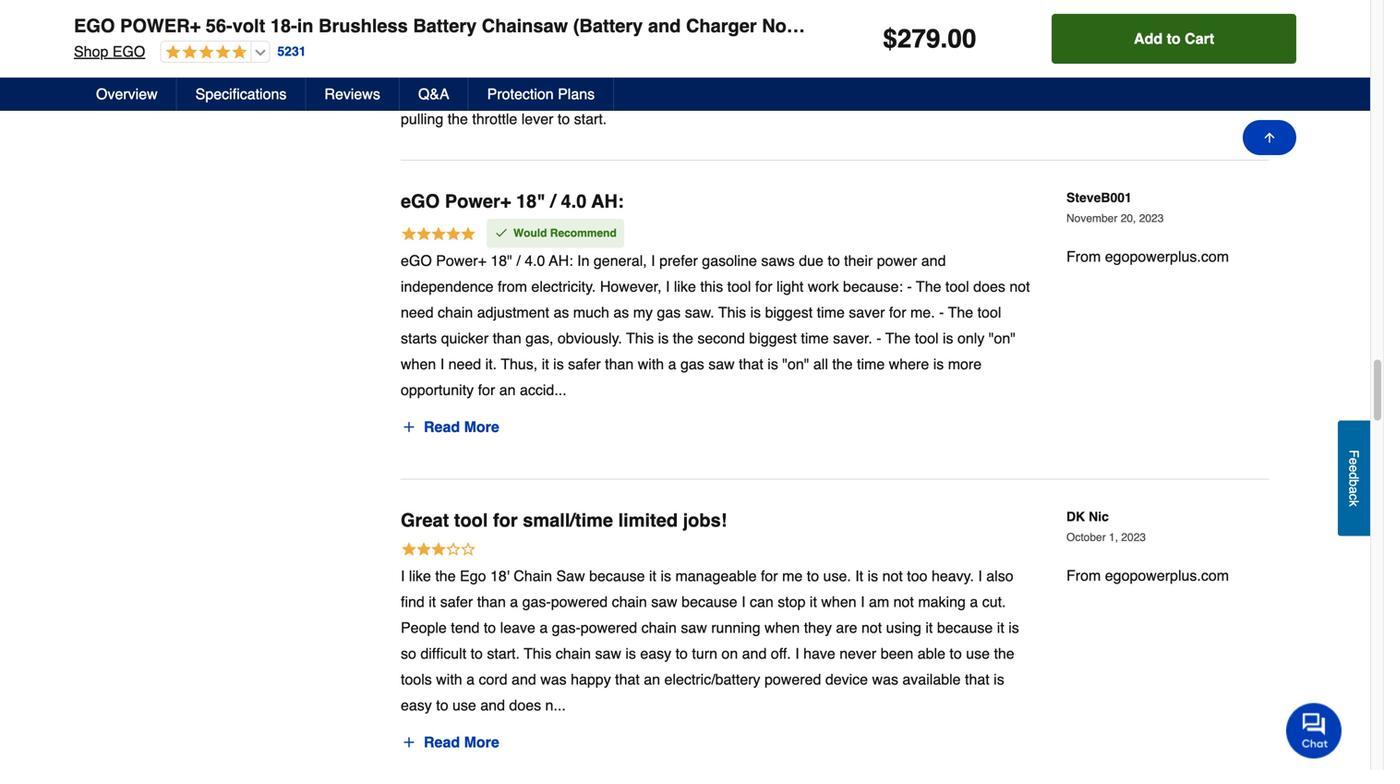 Task type: locate. For each thing, give the bounding box(es) containing it.
because down manageable
[[682, 594, 738, 611]]

available
[[903, 671, 961, 688]]

- down power
[[907, 278, 912, 295]]

0 vertical spatial like
[[674, 278, 696, 295]]

like
[[674, 278, 696, 295], [409, 568, 431, 585]]

1 vertical spatial power+
[[436, 252, 487, 269]]

does
[[974, 278, 1006, 295], [509, 697, 541, 714]]

2 vertical spatial time
[[857, 356, 885, 373]]

/ up would recommend
[[551, 191, 556, 212]]

with inside i like the ego 18' chain saw because it is manageable for me to use. it is not too heavy. i also find it safer than a gas-powered chain saw because i can stop it when i am not making a cut. people tend to leave a gas-powered chain saw running when they are not using it because it is so difficult to start. this chain saw is easy to turn on and off. i have never been able to use the tools with a cord and was happy that an electric/battery powered device was available that is easy to use and does n...
[[436, 671, 462, 688]]

to right add
[[1167, 30, 1181, 47]]

the
[[916, 278, 942, 295], [948, 304, 974, 321], [886, 330, 911, 347]]

powered up "happy"
[[581, 620, 638, 637]]

thus,
[[501, 356, 538, 373]]

2 more from the top
[[464, 734, 500, 751]]

old man 78 december 14, 2023
[[1067, 22, 1164, 57]]

1 vertical spatial 18"
[[491, 252, 513, 269]]

ego
[[74, 15, 115, 36], [113, 43, 145, 60]]

also
[[987, 568, 1014, 585]]

0 horizontal spatial this
[[524, 645, 552, 662]]

more
[[464, 419, 500, 436], [464, 734, 500, 751]]

- right saver.
[[877, 330, 882, 347]]

2 was from the left
[[872, 671, 899, 688]]

1 vertical spatial use
[[453, 697, 476, 714]]

saver
[[849, 304, 885, 321]]

chat invite button image
[[1287, 702, 1343, 759]]

adjustment
[[477, 304, 550, 321]]

2 vertical spatial the
[[886, 330, 911, 347]]

can
[[750, 594, 774, 611]]

arrow up image
[[1263, 130, 1277, 145]]

1 horizontal spatial 18"
[[516, 191, 546, 212]]

3 stars image
[[401, 541, 477, 561]]

1 horizontal spatial 4.0
[[561, 191, 587, 212]]

saw
[[709, 356, 735, 373], [651, 594, 678, 611], [681, 620, 707, 637], [595, 645, 622, 662]]

it inside the it heavier than i expected, but it cuts  through everything i've encountered. really appreciate just pulling the throttle lever to start.
[[401, 85, 409, 102]]

chainsaw
[[482, 15, 568, 36]]

the up "only"
[[948, 304, 974, 321]]

1 vertical spatial ah:
[[549, 252, 573, 269]]

1 horizontal spatial "on"
[[989, 330, 1016, 347]]

e
[[1347, 458, 1362, 465], [1347, 465, 1362, 472]]

read for plus image
[[424, 419, 460, 436]]

it up 'accid...'
[[542, 356, 549, 373]]

0 horizontal spatial it
[[401, 85, 409, 102]]

1 vertical spatial gas-
[[552, 620, 581, 637]]

0 vertical spatial use
[[966, 645, 990, 662]]

for down it. on the top of the page
[[478, 382, 495, 399]]

egopowerplus.com
[[1105, 80, 1230, 97], [1105, 248, 1230, 265], [1105, 567, 1230, 584]]

ego for ego power+ 18" / 4.0 ah: in general, i prefer gasoline saws due to their power and independence from electricity.  however, i like this tool for light work because: - the tool does not need chain adjustment as much as my gas saw.  this is biggest time saver for me.  - the tool starts quicker than gas, obviously. this is the second biggest time saver. - the tool is only "on" when i need it.  thus, it is safer than with a gas saw that is "on" all the time where is more opportunity for an accid...
[[401, 252, 432, 269]]

0 vertical spatial 4.0
[[561, 191, 587, 212]]

i left am
[[861, 594, 865, 611]]

start. down but
[[574, 110, 607, 127]]

1 vertical spatial does
[[509, 697, 541, 714]]

0 horizontal spatial the
[[886, 330, 911, 347]]

1 horizontal spatial use
[[966, 645, 990, 662]]

0 horizontal spatial easy
[[401, 697, 432, 714]]

gas- right leave
[[552, 620, 581, 637]]

ego for ego power+ 18" / 4.0 ah:
[[401, 191, 440, 212]]

the right all
[[833, 356, 853, 373]]

as left my
[[614, 304, 629, 321]]

cut.
[[983, 594, 1006, 611]]

it inside the it heavier than i expected, but it cuts  through everything i've encountered. really appreciate just pulling the throttle lever to start.
[[600, 85, 607, 102]]

3 from egopowerplus.com from the top
[[1067, 567, 1230, 584]]

1 vertical spatial need
[[449, 356, 481, 373]]

i up opportunity on the left
[[440, 356, 444, 373]]

f e e d b a c k button
[[1338, 421, 1371, 536]]

c
[[1347, 494, 1362, 500]]

ego up shop
[[74, 15, 115, 36]]

with inside ego power+ 18" / 4.0 ah: in general, i prefer gasoline saws due to their power and independence from electricity.  however, i like this tool for light work because: - the tool does not need chain adjustment as much as my gas saw.  this is biggest time saver for me.  - the tool starts quicker than gas, obviously. this is the second biggest time saver. - the tool is only "on" when i need it.  thus, it is safer than with a gas saw that is "on" all the time where is more opportunity for an accid...
[[638, 356, 664, 373]]

with down my
[[638, 356, 664, 373]]

1 vertical spatial easy
[[401, 697, 432, 714]]

0 horizontal spatial gas-
[[522, 594, 551, 611]]

2023 inside old man 78 december 14, 2023
[[1140, 44, 1164, 57]]

1 horizontal spatial like
[[674, 278, 696, 295]]

easy down tools
[[401, 697, 432, 714]]

chain down independence
[[438, 304, 473, 321]]

it
[[600, 85, 607, 102], [542, 356, 549, 373], [649, 568, 657, 585], [429, 594, 436, 611], [810, 594, 817, 611], [926, 620, 933, 637], [997, 620, 1005, 637]]

saw inside ego power+ 18" / 4.0 ah: in general, i prefer gasoline saws due to their power and independence from electricity.  however, i like this tool for light work because: - the tool does not need chain adjustment as much as my gas saw.  this is biggest time saver for me.  - the tool starts quicker than gas, obviously. this is the second biggest time saver. - the tool is only "on" when i need it.  thus, it is safer than with a gas saw that is "on" all the time where is more opportunity for an accid...
[[709, 356, 735, 373]]

it down 'limited'
[[649, 568, 657, 585]]

the up me.
[[916, 278, 942, 295]]

when down use.
[[822, 594, 857, 611]]

1 horizontal spatial ah:
[[592, 191, 624, 212]]

does inside ego power+ 18" / 4.0 ah: in general, i prefer gasoline saws due to their power and independence from electricity.  however, i like this tool for light work because: - the tool does not need chain adjustment as much as my gas saw.  this is biggest time saver for me.  - the tool starts quicker than gas, obviously. this is the second biggest time saver. - the tool is only "on" when i need it.  thus, it is safer than with a gas saw that is "on" all the time where is more opportunity for an accid...
[[974, 278, 1006, 295]]

find
[[401, 594, 425, 611]]

5231
[[277, 44, 306, 59]]

1 horizontal spatial that
[[739, 356, 764, 373]]

powered down 'off.'
[[765, 671, 822, 688]]

1 vertical spatial biggest
[[749, 330, 797, 347]]

am
[[869, 594, 890, 611]]

too
[[907, 568, 928, 585]]

much
[[573, 304, 610, 321]]

1 vertical spatial gas
[[681, 356, 705, 373]]

0 vertical spatial the
[[916, 278, 942, 295]]

able
[[918, 645, 946, 662]]

when down starts
[[401, 356, 436, 373]]

saw up "happy"
[[595, 645, 622, 662]]

0 horizontal spatial with
[[436, 671, 462, 688]]

4.0
[[561, 191, 587, 212], [525, 252, 545, 269]]

4.0 inside ego power+ 18" / 4.0 ah: in general, i prefer gasoline saws due to their power and independence from electricity.  however, i like this tool for light work because: - the tool does not need chain adjustment as much as my gas saw.  this is biggest time saver for me.  - the tool starts quicker than gas, obviously. this is the second biggest time saver. - the tool is only "on" when i need it.  thus, it is safer than with a gas saw that is "on" all the time where is more opportunity for an accid...
[[525, 252, 545, 269]]

ego down '5 stars' image
[[401, 252, 432, 269]]

it right but
[[600, 85, 607, 102]]

1 vertical spatial 2023
[[1140, 212, 1164, 225]]

1 horizontal spatial need
[[449, 356, 481, 373]]

0 vertical spatial egopowerplus.com
[[1105, 80, 1230, 97]]

start.
[[574, 110, 607, 127], [487, 645, 520, 662]]

the down heavier
[[448, 110, 468, 127]]

0 vertical spatial ah:
[[592, 191, 624, 212]]

i up find
[[401, 568, 405, 585]]

read more for plus image
[[424, 419, 500, 436]]

with
[[638, 356, 664, 373], [436, 671, 462, 688]]

1 e from the top
[[1347, 458, 1362, 465]]

from egopowerplus.com for ah:
[[1067, 248, 1230, 265]]

than down adjustment
[[493, 330, 522, 347]]

specifications button
[[177, 78, 306, 111]]

than up throttle in the top left of the page
[[466, 85, 495, 102]]

powered down the saw
[[551, 594, 608, 611]]

plus image
[[402, 735, 417, 750]]

2 egopowerplus.com from the top
[[1105, 248, 1230, 265]]

from for jobs!
[[1067, 567, 1101, 584]]

people
[[401, 620, 447, 637]]

i up throttle in the top left of the page
[[499, 85, 503, 102]]

from egopowerplus.com down the 14,
[[1067, 80, 1230, 97]]

great
[[401, 510, 449, 531]]

1 vertical spatial read more button
[[401, 728, 500, 758]]

use right the able
[[966, 645, 990, 662]]

use
[[966, 645, 990, 662], [453, 697, 476, 714]]

power+ for ego power+ 18" / 4.0 ah: in general, i prefer gasoline saws due to their power and independence from electricity.  however, i like this tool for light work because: - the tool does not need chain adjustment as much as my gas saw.  this is biggest time saver for me.  - the tool starts quicker than gas, obviously. this is the second biggest time saver. - the tool is only "on" when i need it.  thus, it is safer than with a gas saw that is "on" all the time where is more opportunity for an accid...
[[436, 252, 487, 269]]

0 horizontal spatial need
[[401, 304, 434, 321]]

ego right shop
[[113, 43, 145, 60]]

was up n...
[[541, 671, 567, 688]]

1 vertical spatial /
[[517, 252, 521, 269]]

not inside ego power+ 18" / 4.0 ah: in general, i prefer gasoline saws due to their power and independence from electricity.  however, i like this tool for light work because: - the tool does not need chain adjustment as much as my gas saw.  this is biggest time saver for me.  - the tool starts quicker than gas, obviously. this is the second biggest time saver. - the tool is only "on" when i need it.  thus, it is safer than with a gas saw that is "on" all the time where is more opportunity for an accid...
[[1010, 278, 1030, 295]]

power+ inside ego power+ 18" / 4.0 ah: in general, i prefer gasoline saws due to their power and independence from electricity.  however, i like this tool for light work because: - the tool does not need chain adjustment as much as my gas saw.  this is biggest time saver for me.  - the tool starts quicker than gas, obviously. this is the second biggest time saver. - the tool is only "on" when i need it.  thus, it is safer than with a gas saw that is "on" all the time where is more opportunity for an accid...
[[436, 252, 487, 269]]

from egopowerplus.com
[[1067, 80, 1230, 97], [1067, 248, 1230, 265], [1067, 567, 1230, 584]]

2 vertical spatial egopowerplus.com
[[1105, 567, 1230, 584]]

is right saw.
[[751, 304, 761, 321]]

/ up the from
[[517, 252, 521, 269]]

safer down obviously.
[[568, 356, 601, 373]]

because
[[589, 568, 645, 585], [682, 594, 738, 611], [937, 620, 993, 637]]

quicker
[[441, 330, 489, 347]]

jobs!
[[683, 510, 727, 531]]

running
[[711, 620, 761, 637]]

accid...
[[520, 382, 567, 399]]

to right me
[[807, 568, 819, 585]]

is left "only"
[[943, 330, 954, 347]]

0 vertical spatial because
[[589, 568, 645, 585]]

this inside i like the ego 18' chain saw because it is manageable for me to use. it is not too heavy. i also find it safer than a gas-powered chain saw because i can stop it when i am not making a cut. people tend to leave a gas-powered chain saw running when they are not using it because it is so difficult to start. this chain saw is easy to turn on and off. i have never been able to use the tools with a cord and was happy that an electric/battery powered device was available that is easy to use and does n...
[[524, 645, 552, 662]]

read right plus icon
[[424, 734, 460, 751]]

this down my
[[626, 330, 654, 347]]

have
[[804, 645, 836, 662]]

2 from egopowerplus.com from the top
[[1067, 248, 1230, 265]]

is up am
[[868, 568, 879, 585]]

a inside button
[[1347, 487, 1362, 494]]

small/time
[[523, 510, 613, 531]]

read more button
[[401, 413, 500, 442], [401, 728, 500, 758]]

is left more
[[934, 356, 944, 373]]

2 vertical spatial from
[[1067, 567, 1101, 584]]

2 vertical spatial when
[[765, 620, 800, 637]]

as down electricity. at the top
[[554, 304, 569, 321]]

and right (battery at the top left of the page
[[648, 15, 681, 36]]

2 horizontal spatial this
[[719, 304, 746, 321]]

it right use.
[[856, 568, 864, 585]]

2023 right 20,
[[1140, 212, 1164, 225]]

2 read more from the top
[[424, 734, 500, 751]]

1 vertical spatial "on"
[[783, 356, 810, 373]]

it.
[[486, 356, 497, 373]]

56-
[[206, 15, 233, 36]]

2023 right the 14,
[[1140, 44, 1164, 57]]

ego
[[401, 191, 440, 212], [401, 252, 432, 269]]

.
[[941, 24, 948, 54]]

4.0 up would recommend
[[561, 191, 587, 212]]

0 vertical spatial powered
[[551, 594, 608, 611]]

gas,
[[526, 330, 554, 347]]

because:
[[843, 278, 903, 295]]

safer inside i like the ego 18' chain saw because it is manageable for me to use. it is not too heavy. i also find it safer than a gas-powered chain saw because i can stop it when i am not making a cut. people tend to leave a gas-powered chain saw running when they are not using it because it is so difficult to start. this chain saw is easy to turn on and off. i have never been able to use the tools with a cord and was happy that an electric/battery powered device was available that is easy to use and does n...
[[440, 594, 473, 611]]

/ inside ego power+ 18" / 4.0 ah: in general, i prefer gasoline saws due to their power and independence from electricity.  however, i like this tool for light work because: - the tool does not need chain adjustment as much as my gas saw.  this is biggest time saver for me.  - the tool starts quicker than gas, obviously. this is the second biggest time saver. - the tool is only "on" when i need it.  thus, it is safer than with a gas saw that is "on" all the time where is more opportunity for an accid...
[[517, 252, 521, 269]]

0 horizontal spatial 18"
[[491, 252, 513, 269]]

1 horizontal spatial was
[[872, 671, 899, 688]]

0 horizontal spatial "on"
[[783, 356, 810, 373]]

1 horizontal spatial the
[[916, 278, 942, 295]]

18" up would
[[516, 191, 546, 212]]

1 vertical spatial like
[[409, 568, 431, 585]]

0 vertical spatial read more
[[424, 419, 500, 436]]

1 read from the top
[[424, 419, 460, 436]]

for left me
[[761, 568, 778, 585]]

power
[[877, 252, 918, 269]]

0 horizontal spatial -
[[877, 330, 882, 347]]

2 ego from the top
[[401, 252, 432, 269]]

2023 inside dk nic october 1, 2023
[[1122, 531, 1146, 544]]

read more down opportunity on the left
[[424, 419, 500, 436]]

encountered.
[[796, 85, 882, 102]]

1 vertical spatial this
[[626, 330, 654, 347]]

0 horizontal spatial an
[[499, 382, 516, 399]]

does inside i like the ego 18' chain saw because it is manageable for me to use. it is not too heavy. i also find it safer than a gas-powered chain saw because i can stop it when i am not making a cut. people tend to leave a gas-powered chain saw running when they are not using it because it is so difficult to start. this chain saw is easy to turn on and off. i have never been able to use the tools with a cord and was happy that an electric/battery powered device was available that is easy to use and does n...
[[509, 697, 541, 714]]

egopowerplus.com down add to cart button
[[1105, 80, 1230, 97]]

start. inside the it heavier than i expected, but it cuts  through everything i've encountered. really appreciate just pulling the throttle lever to start.
[[574, 110, 607, 127]]

to inside the it heavier than i expected, but it cuts  through everything i've encountered. really appreciate just pulling the throttle lever to start.
[[558, 110, 570, 127]]

2 read from the top
[[424, 734, 460, 751]]

prefer
[[660, 252, 698, 269]]

1 ego from the top
[[401, 191, 440, 212]]

it
[[401, 85, 409, 102], [856, 568, 864, 585]]

0 horizontal spatial was
[[541, 671, 567, 688]]

time down saver.
[[857, 356, 885, 373]]

volt
[[232, 15, 265, 36]]

to right the 'lever'
[[558, 110, 570, 127]]

2 vertical spatial this
[[524, 645, 552, 662]]

stop
[[778, 594, 806, 611]]

need
[[401, 304, 434, 321], [449, 356, 481, 373]]

ego
[[460, 568, 486, 585]]

as
[[554, 304, 569, 321], [614, 304, 629, 321]]

light
[[777, 278, 804, 295]]

an left electric/battery at the bottom of page
[[644, 671, 661, 688]]

e up b on the bottom of page
[[1347, 465, 1362, 472]]

1 from egopowerplus.com from the top
[[1067, 80, 1230, 97]]

"on" right "only"
[[989, 330, 1016, 347]]

4.0 down would
[[525, 252, 545, 269]]

/ for ego power+ 18" / 4.0 ah: in general, i prefer gasoline saws due to their power and independence from electricity.  however, i like this tool for light work because: - the tool does not need chain adjustment as much as my gas saw.  this is biggest time saver for me.  - the tool starts quicker than gas, obviously. this is the second biggest time saver. - the tool is only "on" when i need it.  thus, it is safer than with a gas saw that is "on" all the time where is more opportunity for an accid...
[[517, 252, 521, 269]]

does left n...
[[509, 697, 541, 714]]

1 vertical spatial read more
[[424, 734, 500, 751]]

1 vertical spatial from
[[1067, 248, 1101, 265]]

0 vertical spatial -
[[907, 278, 912, 295]]

1 vertical spatial when
[[822, 594, 857, 611]]

start. inside i like the ego 18' chain saw because it is manageable for me to use. it is not too heavy. i also find it safer than a gas-powered chain saw because i can stop it when i am not making a cut. people tend to leave a gas-powered chain saw running when they are not using it because it is so difficult to start. this chain saw is easy to turn on and off. i have never been able to use the tools with a cord and was happy that an electric/battery powered device was available that is easy to use and does n...
[[487, 645, 520, 662]]

for left me.
[[889, 304, 907, 321]]

1 was from the left
[[541, 671, 567, 688]]

gas down second
[[681, 356, 705, 373]]

2 vertical spatial from egopowerplus.com
[[1067, 567, 1230, 584]]

0 horizontal spatial ah:
[[549, 252, 573, 269]]

to inside ego power+ 18" / 4.0 ah: in general, i prefer gasoline saws due to their power and independence from electricity.  however, i like this tool for light work because: - the tool does not need chain adjustment as much as my gas saw.  this is biggest time saver for me.  - the tool starts quicker than gas, obviously. this is the second biggest time saver. - the tool is only "on" when i need it.  thus, it is safer than with a gas saw that is "on" all the time where is more opportunity for an accid...
[[828, 252, 840, 269]]

it inside i like the ego 18' chain saw because it is manageable for me to use. it is not too heavy. i also find it safer than a gas-powered chain saw because i can stop it when i am not making a cut. people tend to leave a gas-powered chain saw running when they are not using it because it is so difficult to start. this chain saw is easy to turn on and off. i have never been able to use the tools with a cord and was happy that an electric/battery powered device was available that is easy to use and does n...
[[856, 568, 864, 585]]

ah: inside ego power+ 18" / 4.0 ah: in general, i prefer gasoline saws due to their power and independence from electricity.  however, i like this tool for light work because: - the tool does not need chain adjustment as much as my gas saw.  this is biggest time saver for me.  - the tool starts quicker than gas, obviously. this is the second biggest time saver. - the tool is only "on" when i need it.  thus, it is safer than with a gas saw that is "on" all the time where is more opportunity for an accid...
[[549, 252, 573, 269]]

ego inside ego power+ 18" / 4.0 ah: in general, i prefer gasoline saws due to their power and independence from electricity.  however, i like this tool for light work because: - the tool does not need chain adjustment as much as my gas saw.  this is biggest time saver for me.  - the tool starts quicker than gas, obviously. this is the second biggest time saver. - the tool is only "on" when i need it.  thus, it is safer than with a gas saw that is "on" all the time where is more opportunity for an accid...
[[401, 252, 432, 269]]

always ready
[[401, 23, 525, 44]]

electricity.
[[532, 278, 596, 295]]

3 from from the top
[[1067, 567, 1101, 584]]

been
[[881, 645, 914, 662]]

read more button down opportunity on the left
[[401, 413, 500, 442]]

the down saw.
[[673, 330, 694, 347]]

use down difficult
[[453, 697, 476, 714]]

0 vertical spatial gas-
[[522, 594, 551, 611]]

0 vertical spatial read more button
[[401, 413, 500, 442]]

their
[[844, 252, 873, 269]]

is left second
[[658, 330, 669, 347]]

would recommend
[[514, 227, 617, 240]]

0 vertical spatial easy
[[640, 645, 672, 662]]

3 egopowerplus.com from the top
[[1105, 567, 1230, 584]]

to right the due
[[828, 252, 840, 269]]

from down december
[[1067, 80, 1101, 97]]

and
[[648, 15, 681, 36], [922, 252, 946, 269], [742, 645, 767, 662], [512, 671, 536, 688], [481, 697, 505, 714]]

i left also
[[979, 568, 983, 585]]

1 vertical spatial the
[[948, 304, 974, 321]]

/
[[551, 191, 556, 212], [517, 252, 521, 269]]

18" inside ego power+ 18" / 4.0 ah: in general, i prefer gasoline saws due to their power and independence from electricity.  however, i like this tool for light work because: - the tool does not need chain adjustment as much as my gas saw.  this is biggest time saver for me.  - the tool starts quicker than gas, obviously. this is the second biggest time saver. - the tool is only "on" when i need it.  thus, it is safer than with a gas saw that is "on" all the time where is more opportunity for an accid...
[[491, 252, 513, 269]]

read more button down tools
[[401, 728, 500, 758]]

than down obviously.
[[605, 356, 634, 373]]

chain
[[438, 304, 473, 321], [612, 594, 647, 611], [642, 620, 677, 637], [556, 645, 591, 662]]

from egopowerplus.com for jobs!
[[1067, 567, 1230, 584]]

0 vertical spatial with
[[638, 356, 664, 373]]

1 vertical spatial from egopowerplus.com
[[1067, 248, 1230, 265]]

1 read more from the top
[[424, 419, 500, 436]]

throttle
[[472, 110, 518, 127]]

0 vertical spatial /
[[551, 191, 556, 212]]

me
[[782, 568, 803, 585]]

egopowerplus.com down 20,
[[1105, 248, 1230, 265]]

a
[[668, 356, 677, 373], [1347, 487, 1362, 494], [510, 594, 518, 611], [970, 594, 978, 611], [540, 620, 548, 637], [467, 671, 475, 688]]

need up starts
[[401, 304, 434, 321]]

e up d
[[1347, 458, 1362, 465]]

2 horizontal spatial -
[[939, 304, 944, 321]]

0 vertical spatial start.
[[574, 110, 607, 127]]

2 vertical spatial 2023
[[1122, 531, 1146, 544]]

for inside i like the ego 18' chain saw because it is manageable for me to use. it is not too heavy. i also find it safer than a gas-powered chain saw because i can stop it when i am not making a cut. people tend to leave a gas-powered chain saw running when they are not using it because it is so difficult to start. this chain saw is easy to turn on and off. i have never been able to use the tools with a cord and was happy that an electric/battery powered device was available that is easy to use and does n...
[[761, 568, 778, 585]]

1 more from the top
[[464, 419, 500, 436]]

1 horizontal spatial because
[[682, 594, 738, 611]]

and right power
[[922, 252, 946, 269]]

1 horizontal spatial with
[[638, 356, 664, 373]]

0 vertical spatial it
[[401, 85, 409, 102]]

20,
[[1121, 212, 1136, 225]]

from for ah:
[[1067, 248, 1101, 265]]

0 vertical spatial power+
[[445, 191, 511, 212]]

1 horizontal spatial /
[[551, 191, 556, 212]]

from egopowerplus.com down 1,
[[1067, 567, 1230, 584]]

biggest right second
[[749, 330, 797, 347]]

december
[[1067, 44, 1118, 57]]

2023 right 1,
[[1122, 531, 1146, 544]]

like up find
[[409, 568, 431, 585]]

more
[[948, 356, 982, 373]]

it left q&a
[[401, 85, 409, 102]]

shop
[[74, 43, 108, 60]]

more for plus image
[[464, 419, 500, 436]]

2 from from the top
[[1067, 248, 1101, 265]]

-
[[907, 278, 912, 295], [939, 304, 944, 321], [877, 330, 882, 347]]

egopowerplus.com for jobs!
[[1105, 567, 1230, 584]]

1 vertical spatial egopowerplus.com
[[1105, 248, 1230, 265]]

than inside the it heavier than i expected, but it cuts  through everything i've encountered. really appreciate just pulling the throttle lever to start.
[[466, 85, 495, 102]]

easy
[[640, 645, 672, 662], [401, 697, 432, 714]]

0 vertical spatial from
[[1067, 80, 1101, 97]]

i've
[[769, 85, 792, 102]]

this up second
[[719, 304, 746, 321]]

ready
[[470, 23, 525, 44]]

ah:
[[592, 191, 624, 212], [549, 252, 573, 269]]

biggest down light
[[765, 304, 813, 321]]

18" for ego power+ 18" / 4.0 ah: in general, i prefer gasoline saws due to their power and independence from electricity.  however, i like this tool for light work because: - the tool does not need chain adjustment as much as my gas saw.  this is biggest time saver for me.  - the tool starts quicker than gas, obviously. this is the second biggest time saver. - the tool is only "on" when i need it.  thus, it is safer than with a gas saw that is "on" all the time where is more opportunity for an accid...
[[491, 252, 513, 269]]

1 horizontal spatial safer
[[568, 356, 601, 373]]

time down work
[[817, 304, 845, 321]]

0 horizontal spatial because
[[589, 568, 645, 585]]

1 vertical spatial more
[[464, 734, 500, 751]]

0 horizontal spatial /
[[517, 252, 521, 269]]

checkmark image
[[494, 226, 509, 240]]

ego up '5 stars' image
[[401, 191, 440, 212]]

than
[[466, 85, 495, 102], [493, 330, 522, 347], [605, 356, 634, 373], [477, 594, 506, 611]]

an inside i like the ego 18' chain saw because it is manageable for me to use. it is not too heavy. i also find it safer than a gas-powered chain saw because i can stop it when i am not making a cut. people tend to leave a gas-powered chain saw running when they are not using it because it is so difficult to start. this chain saw is easy to turn on and off. i have never been able to use the tools with a cord and was happy that an electric/battery powered device was available that is easy to use and does n...
[[644, 671, 661, 688]]

easy left turn
[[640, 645, 672, 662]]

like down prefer
[[674, 278, 696, 295]]



Task type: vqa. For each thing, say whether or not it's contained in the screenshot.
Q&A button
yes



Task type: describe. For each thing, give the bounding box(es) containing it.
cart
[[1185, 30, 1215, 47]]

chain inside ego power+ 18" / 4.0 ah: in general, i prefer gasoline saws due to their power and independence from electricity.  however, i like this tool for light work because: - the tool does not need chain adjustment as much as my gas saw.  this is biggest time saver for me.  - the tool starts quicker than gas, obviously. this is the second biggest time saver. - the tool is only "on" when i need it.  thus, it is safer than with a gas saw that is "on" all the time where is more opportunity for an accid...
[[438, 304, 473, 321]]

tools
[[401, 671, 432, 688]]

chain up "happy"
[[556, 645, 591, 662]]

protection plans
[[487, 85, 595, 103]]

overview button
[[78, 78, 177, 111]]

reviews
[[325, 85, 380, 103]]

october
[[1067, 531, 1106, 544]]

chain
[[514, 568, 552, 585]]

2 horizontal spatial that
[[965, 671, 990, 688]]

1 vertical spatial powered
[[581, 620, 638, 637]]

14,
[[1121, 44, 1136, 57]]

ah: for ego power+ 18" / 4.0 ah:
[[592, 191, 624, 212]]

to left turn
[[676, 645, 688, 662]]

just
[[1005, 85, 1028, 102]]

is left turn
[[626, 645, 636, 662]]

2 e from the top
[[1347, 465, 1362, 472]]

to down tend
[[471, 645, 483, 662]]

0 vertical spatial need
[[401, 304, 434, 321]]

saw down manageable
[[651, 594, 678, 611]]

charger
[[686, 15, 757, 36]]

starts
[[401, 330, 437, 347]]

cuts
[[611, 85, 638, 102]]

1 read more button from the top
[[401, 413, 500, 442]]

1 vertical spatial ego
[[113, 43, 145, 60]]

my
[[633, 304, 653, 321]]

and down cord
[[481, 697, 505, 714]]

0 vertical spatial this
[[719, 304, 746, 321]]

brushless
[[319, 15, 408, 36]]

d
[[1347, 472, 1362, 479]]

man
[[1092, 22, 1118, 37]]

it right find
[[429, 594, 436, 611]]

ego power+ 18" / 4.0 ah: in general, i prefer gasoline saws due to their power and independence from electricity.  however, i like this tool for light work because: - the tool does not need chain adjustment as much as my gas saw.  this is biggest time saver for me.  - the tool starts quicker than gas, obviously. this is the second biggest time saver. - the tool is only "on" when i need it.  thus, it is safer than with a gas saw that is "on" all the time where is more opportunity for an accid...
[[401, 252, 1030, 399]]

limited
[[619, 510, 678, 531]]

it right the using
[[926, 620, 933, 637]]

like inside i like the ego 18' chain saw because it is manageable for me to use. it is not too heavy. i also find it safer than a gas-powered chain saw because i can stop it when i am not making a cut. people tend to leave a gas-powered chain saw running when they are not using it because it is so difficult to start. this chain saw is easy to turn on and off. i have never been able to use the tools with a cord and was happy that an electric/battery powered device was available that is easy to use and does n...
[[409, 568, 431, 585]]

i right 'off.'
[[795, 645, 800, 662]]

0 vertical spatial biggest
[[765, 304, 813, 321]]

saw up turn
[[681, 620, 707, 637]]

2 vertical spatial -
[[877, 330, 882, 347]]

0 vertical spatial ego
[[74, 15, 115, 36]]

second
[[698, 330, 745, 347]]

a inside ego power+ 18" / 4.0 ah: in general, i prefer gasoline saws due to their power and independence from electricity.  however, i like this tool for light work because: - the tool does not need chain adjustment as much as my gas saw.  this is biggest time saver for me.  - the tool starts quicker than gas, obviously. this is the second biggest time saver. - the tool is only "on" when i need it.  thus, it is safer than with a gas saw that is "on" all the time where is more opportunity for an accid...
[[668, 356, 677, 373]]

5 out of 5 stars element
[[401, 55, 479, 80]]

add
[[1134, 30, 1163, 47]]

november
[[1067, 212, 1118, 225]]

2 read more button from the top
[[401, 728, 500, 758]]

18" for ego power+ 18" / 4.0 ah:
[[516, 191, 546, 212]]

more for plus icon
[[464, 734, 500, 751]]

1 vertical spatial because
[[682, 594, 738, 611]]

1 horizontal spatial -
[[907, 278, 912, 295]]

read more for plus icon
[[424, 734, 500, 751]]

gasoline
[[702, 252, 757, 269]]

0 vertical spatial gas
[[657, 304, 681, 321]]

work
[[808, 278, 839, 295]]

heavier
[[413, 85, 462, 102]]

expected,
[[507, 85, 571, 102]]

reviews button
[[306, 78, 400, 111]]

plans
[[558, 85, 595, 103]]

1 horizontal spatial this
[[626, 330, 654, 347]]

2 horizontal spatial when
[[822, 594, 857, 611]]

like inside ego power+ 18" / 4.0 ah: in general, i prefer gasoline saws due to their power and independence from electricity.  however, i like this tool for light work because: - the tool does not need chain adjustment as much as my gas saw.  this is biggest time saver for me.  - the tool starts quicker than gas, obviously. this is the second biggest time saver. - the tool is only "on" when i need it.  thus, it is safer than with a gas saw that is "on" all the time where is more opportunity for an accid...
[[674, 278, 696, 295]]

general,
[[594, 252, 647, 269]]

5 stars image
[[401, 226, 477, 245]]

turn
[[692, 645, 718, 662]]

i left prefer
[[651, 252, 655, 269]]

egopowerplus.com for ah:
[[1105, 248, 1230, 265]]

power+ for ego power+ 18" / 4.0 ah:
[[445, 191, 511, 212]]

are
[[836, 620, 858, 637]]

everything
[[697, 85, 765, 102]]

saw.
[[685, 304, 715, 321]]

and right cord
[[512, 671, 536, 688]]

1,
[[1109, 531, 1119, 544]]

really
[[886, 85, 928, 102]]

me.
[[911, 304, 935, 321]]

is left all
[[768, 356, 779, 373]]

it down cut.
[[997, 620, 1005, 637]]

chain up electric/battery at the bottom of page
[[642, 620, 677, 637]]

1 horizontal spatial gas-
[[552, 620, 581, 637]]

the inside the it heavier than i expected, but it cuts  through everything i've encountered. really appreciate just pulling the throttle lever to start.
[[448, 110, 468, 127]]

1 horizontal spatial easy
[[640, 645, 672, 662]]

4.0 for ego power+ 18" / 4.0 ah:
[[561, 191, 587, 212]]

so
[[401, 645, 416, 662]]

dk
[[1067, 510, 1086, 524]]

1 vertical spatial time
[[801, 330, 829, 347]]

f e e d b a c k
[[1347, 450, 1362, 507]]

for left light
[[755, 278, 773, 295]]

safer inside ego power+ 18" / 4.0 ah: in general, i prefer gasoline saws due to their power and independence from electricity.  however, i like this tool for light work because: - the tool does not need chain adjustment as much as my gas saw.  this is biggest time saver for me.  - the tool starts quicker than gas, obviously. this is the second biggest time saver. - the tool is only "on" when i need it.  thus, it is safer than with a gas saw that is "on" all the time where is more opportunity for an accid...
[[568, 356, 601, 373]]

heavy.
[[932, 568, 974, 585]]

happy
[[571, 671, 611, 688]]

0 horizontal spatial that
[[615, 671, 640, 688]]

add to cart button
[[1052, 14, 1297, 64]]

1 vertical spatial -
[[939, 304, 944, 321]]

2 as from the left
[[614, 304, 629, 321]]

never
[[840, 645, 877, 662]]

1 from from the top
[[1067, 80, 1101, 97]]

to inside button
[[1167, 30, 1181, 47]]

using
[[886, 620, 922, 637]]

the down cut.
[[994, 645, 1015, 662]]

steveb001 november 20, 2023
[[1067, 190, 1164, 225]]

ah: for ego power+ 18" / 4.0 ah: in general, i prefer gasoline saws due to their power and independence from electricity.  however, i like this tool for light work because: - the tool does not need chain adjustment as much as my gas saw.  this is biggest time saver for me.  - the tool starts quicker than gas, obviously. this is the second biggest time saver. - the tool is only "on" when i need it.  thus, it is safer than with a gas saw that is "on" all the time where is more opportunity for an accid...
[[549, 252, 573, 269]]

0 horizontal spatial use
[[453, 697, 476, 714]]

difficult
[[421, 645, 467, 662]]

0 vertical spatial time
[[817, 304, 845, 321]]

(battery
[[573, 15, 643, 36]]

4.7 stars image
[[161, 44, 247, 61]]

1 as from the left
[[554, 304, 569, 321]]

18-
[[270, 15, 297, 36]]

not
[[762, 15, 793, 36]]

n...
[[545, 697, 566, 714]]

ego power+ 18" / 4.0 ah:
[[401, 191, 624, 212]]

read for plus icon
[[424, 734, 460, 751]]

it right stop
[[810, 594, 817, 611]]

that inside ego power+ 18" / 4.0 ah: in general, i prefer gasoline saws due to their power and independence from electricity.  however, i like this tool for light work because: - the tool does not need chain adjustment as much as my gas saw.  this is biggest time saver for me.  - the tool starts quicker than gas, obviously. this is the second biggest time saver. - the tool is only "on" when i need it.  thus, it is safer than with a gas saw that is "on" all the time where is more opportunity for an accid...
[[739, 356, 764, 373]]

4.0 for ego power+ 18" / 4.0 ah: in general, i prefer gasoline saws due to their power and independence from electricity.  however, i like this tool for light work because: - the tool does not need chain adjustment as much as my gas saw.  this is biggest time saver for me.  - the tool starts quicker than gas, obviously. this is the second biggest time saver. - the tool is only "on" when i need it.  thus, it is safer than with a gas saw that is "on" all the time where is more opportunity for an accid...
[[525, 252, 545, 269]]

2 vertical spatial powered
[[765, 671, 822, 688]]

when inside ego power+ 18" / 4.0 ah: in general, i prefer gasoline saws due to their power and independence from electricity.  however, i like this tool for light work because: - the tool does not need chain adjustment as much as my gas saw.  this is biggest time saver for me.  - the tool starts quicker than gas, obviously. this is the second biggest time saver. - the tool is only "on" when i need it.  thus, it is safer than with a gas saw that is "on" all the time where is more opportunity for an accid...
[[401, 356, 436, 373]]

to down difficult
[[436, 697, 449, 714]]

279
[[898, 24, 941, 54]]

it inside ego power+ 18" / 4.0 ah: in general, i prefer gasoline saws due to their power and independence from electricity.  however, i like this tool for light work because: - the tool does not need chain adjustment as much as my gas saw.  this is biggest time saver for me.  - the tool starts quicker than gas, obviously. this is the second biggest time saver. - the tool is only "on" when i need it.  thus, it is safer than with a gas saw that is "on" all the time where is more opportunity for an accid...
[[542, 356, 549, 373]]

78
[[1121, 22, 1136, 37]]

i down prefer
[[666, 278, 670, 295]]

tend
[[451, 620, 480, 637]]

00
[[948, 24, 977, 54]]

the down 3 stars image
[[435, 568, 456, 585]]

and inside ego power+ 18" / 4.0 ah: in general, i prefer gasoline saws due to their power and independence from electricity.  however, i like this tool for light work because: - the tool does not need chain adjustment as much as my gas saw.  this is biggest time saver for me.  - the tool starts quicker than gas, obviously. this is the second biggest time saver. - the tool is only "on" when i need it.  thus, it is safer than with a gas saw that is "on" all the time where is more opportunity for an accid...
[[922, 252, 946, 269]]

1 egopowerplus.com from the top
[[1105, 80, 1230, 97]]

to right tend
[[484, 620, 496, 637]]

i like the ego 18' chain saw because it is manageable for me to use. it is not too heavy. i also find it safer than a gas-powered chain saw because i can stop it when i am not making a cut. people tend to leave a gas-powered chain saw running when they are not using it because it is so difficult to start. this chain saw is easy to turn on and off. i have never been able to use the tools with a cord and was happy that an electric/battery powered device was available that is easy to use and does n...
[[401, 568, 1020, 714]]

2 horizontal spatial the
[[948, 304, 974, 321]]

2023 inside steveb001 november 20, 2023
[[1140, 212, 1164, 225]]

is down also
[[1009, 620, 1020, 637]]

saws
[[761, 252, 795, 269]]

from
[[498, 278, 527, 295]]

$ 279 . 00
[[883, 24, 977, 54]]

i inside the it heavier than i expected, but it cuts  through everything i've encountered. really appreciate just pulling the throttle lever to start.
[[499, 85, 503, 102]]

is up 'accid...'
[[553, 356, 564, 373]]

/ for ego power+ 18" / 4.0 ah:
[[551, 191, 556, 212]]

manageable
[[676, 568, 757, 585]]

where
[[889, 356, 929, 373]]

q&a
[[418, 85, 450, 103]]

due
[[799, 252, 824, 269]]

but
[[575, 85, 596, 102]]

is right available
[[994, 671, 1005, 688]]

it heavier than i expected, but it cuts  through everything i've encountered. really appreciate just pulling the throttle lever to start.
[[401, 85, 1028, 127]]

1 horizontal spatial when
[[765, 620, 800, 637]]

old
[[1067, 22, 1088, 37]]

plus image
[[402, 420, 417, 435]]

$
[[883, 24, 898, 54]]

i left can
[[742, 594, 746, 611]]

chain down 'limited'
[[612, 594, 647, 611]]

in
[[577, 252, 590, 269]]

an inside ego power+ 18" / 4.0 ah: in general, i prefer gasoline saws due to their power and independence from electricity.  however, i like this tool for light work because: - the tool does not need chain adjustment as much as my gas saw.  this is biggest time saver for me.  - the tool starts quicker than gas, obviously. this is the second biggest time saver. - the tool is only "on" when i need it.  thus, it is safer than with a gas saw that is "on" all the time where is more opportunity for an accid...
[[499, 382, 516, 399]]

making
[[918, 594, 966, 611]]

for up the 18'
[[493, 510, 518, 531]]

to right the able
[[950, 645, 962, 662]]

than inside i like the ego 18' chain saw because it is manageable for me to use. it is not too heavy. i also find it safer than a gas-powered chain saw because i can stop it when i am not making a cut. people tend to leave a gas-powered chain saw running when they are not using it because it is so difficult to start. this chain saw is easy to turn on and off. i have never been able to use the tools with a cord and was happy that an electric/battery powered device was available that is easy to use and does n...
[[477, 594, 506, 611]]

is left manageable
[[661, 568, 672, 585]]

2 vertical spatial because
[[937, 620, 993, 637]]

always
[[401, 23, 465, 44]]

and right 'on'
[[742, 645, 767, 662]]



